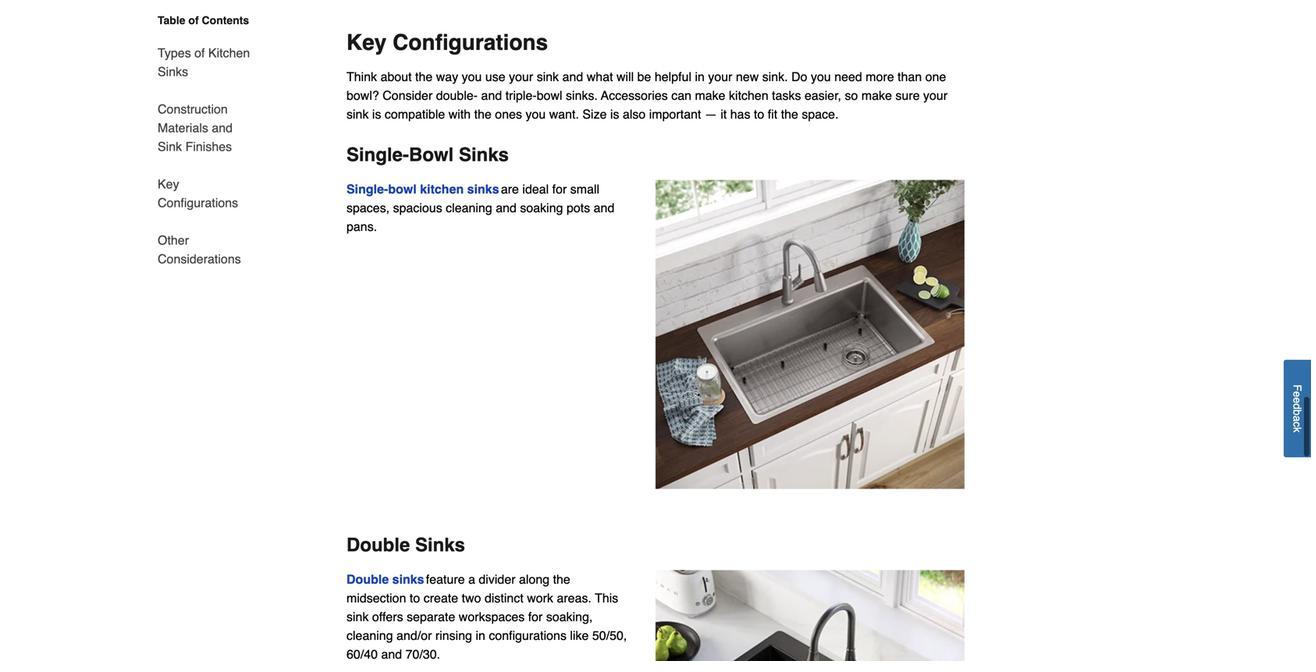 Task type: vqa. For each thing, say whether or not it's contained in the screenshot.
Key
yes



Task type: locate. For each thing, give the bounding box(es) containing it.
bowl up spacious
[[388, 182, 417, 196]]

two
[[462, 591, 481, 605]]

a up k
[[1291, 416, 1304, 422]]

0 vertical spatial key
[[347, 30, 387, 55]]

1 vertical spatial single-
[[347, 182, 388, 196]]

key down sink
[[158, 177, 179, 191]]

workspaces
[[459, 610, 525, 624]]

1 is from the left
[[372, 107, 381, 121]]

sink up the triple-
[[537, 70, 559, 84]]

0 horizontal spatial configurations
[[158, 196, 238, 210]]

considerations
[[158, 252, 241, 266]]

and inside 'construction materials and sink finishes'
[[212, 121, 233, 135]]

1 vertical spatial sink
[[347, 107, 369, 121]]

in inside think about the way you use your sink and what will be helpful in your new sink. do you need more than one bowl? consider double- and triple-bowl sinks. accessories can make kitchen tasks easier, so make sure your sink is compatible with the ones you want. size is also important — it has to fit the space.
[[695, 70, 705, 84]]

key configurations link
[[158, 165, 256, 222]]

key configurations down finishes on the top of the page
[[158, 177, 238, 210]]

0 vertical spatial configurations
[[393, 30, 548, 55]]

kitchen up spacious
[[420, 182, 464, 196]]

bowl
[[537, 88, 562, 103], [388, 182, 417, 196]]

key
[[347, 30, 387, 55], [158, 177, 179, 191]]

0 vertical spatial a
[[1291, 416, 1304, 422]]

create
[[424, 591, 458, 605]]

1 horizontal spatial make
[[862, 88, 892, 103]]

table of contents
[[158, 14, 249, 27]]

you left "use"
[[462, 70, 482, 84]]

way
[[436, 70, 458, 84]]

0 vertical spatial kitchen
[[729, 88, 769, 103]]

2 e from the top
[[1291, 398, 1304, 404]]

single- for bowl
[[347, 182, 388, 196]]

spaces,
[[347, 201, 390, 215]]

offers
[[372, 610, 403, 624]]

bowl?
[[347, 88, 379, 103]]

0 vertical spatial sinks
[[158, 64, 188, 79]]

soaking,
[[546, 610, 593, 624]]

60/40
[[347, 647, 378, 661]]

sinks
[[467, 182, 499, 196], [392, 572, 424, 587]]

0 horizontal spatial cleaning
[[347, 628, 393, 643]]

and up sinks.
[[562, 70, 583, 84]]

for
[[552, 182, 567, 196], [528, 610, 543, 624]]

and down are on the left top of page
[[496, 201, 517, 215]]

construction materials and sink finishes link
[[158, 91, 256, 165]]

1 vertical spatial key configurations
[[158, 177, 238, 210]]

and down 'and/or'
[[381, 647, 402, 661]]

is down the 'bowl?'
[[372, 107, 381, 121]]

sinks up feature
[[415, 534, 465, 556]]

double sinks
[[347, 534, 465, 556]]

0 vertical spatial cleaning
[[446, 201, 492, 215]]

sinks inside types of kitchen sinks
[[158, 64, 188, 79]]

pans.
[[347, 219, 377, 234]]

sink
[[537, 70, 559, 84], [347, 107, 369, 121], [347, 610, 369, 624]]

0 vertical spatial bowl
[[537, 88, 562, 103]]

0 horizontal spatial for
[[528, 610, 543, 624]]

cleaning
[[446, 201, 492, 215], [347, 628, 393, 643]]

0 horizontal spatial a
[[468, 572, 475, 587]]

0 horizontal spatial bowl
[[388, 182, 417, 196]]

d
[[1291, 404, 1304, 410]]

0 vertical spatial key configurations
[[347, 30, 548, 55]]

2 horizontal spatial your
[[923, 88, 948, 103]]

make
[[695, 88, 726, 103], [862, 88, 892, 103]]

configurations
[[393, 30, 548, 55], [158, 196, 238, 210]]

your down one
[[923, 88, 948, 103]]

divider
[[479, 572, 516, 587]]

to
[[754, 107, 764, 121], [410, 591, 420, 605]]

size
[[583, 107, 607, 121]]

and up finishes on the top of the page
[[212, 121, 233, 135]]

cleaning inside are ideal for small spaces, spacious cleaning and soaking pots and pans.
[[446, 201, 492, 215]]

double up midsection
[[347, 572, 389, 587]]

to inside the 'feature a divider along the midsection to create two distinct work areas. this sink offers separate workspaces for soaking, cleaning and/or rinsing in configurations like 50/50, 60/40 and 70/30.'
[[410, 591, 420, 605]]

for right the ideal
[[552, 182, 567, 196]]

0 vertical spatial of
[[188, 14, 199, 27]]

bowl up want.
[[537, 88, 562, 103]]

1 vertical spatial to
[[410, 591, 420, 605]]

rinsing
[[435, 628, 472, 643]]

1 horizontal spatial cleaning
[[446, 201, 492, 215]]

can
[[671, 88, 692, 103]]

1 vertical spatial of
[[194, 46, 205, 60]]

a inside button
[[1291, 416, 1304, 422]]

a black double sink with matching black faucet set in a white countertop on dark wood cabinets. image
[[656, 570, 965, 661]]

you up the easier,
[[811, 70, 831, 84]]

1 vertical spatial in
[[476, 628, 485, 643]]

e up b
[[1291, 398, 1304, 404]]

with
[[449, 107, 471, 121]]

k
[[1291, 427, 1304, 433]]

1 double from the top
[[347, 534, 410, 556]]

1 horizontal spatial in
[[695, 70, 705, 84]]

in down workspaces
[[476, 628, 485, 643]]

f e e d b a c k
[[1291, 385, 1304, 433]]

single-bowl sinks
[[347, 144, 509, 166]]

of right the table
[[188, 14, 199, 27]]

to left 'fit'
[[754, 107, 764, 121]]

want.
[[549, 107, 579, 121]]

compatible
[[385, 107, 445, 121]]

single-
[[347, 144, 409, 166], [347, 182, 388, 196]]

the up areas.
[[553, 572, 570, 587]]

1 vertical spatial a
[[468, 572, 475, 587]]

your left new
[[708, 70, 733, 84]]

of right types
[[194, 46, 205, 60]]

0 horizontal spatial kitchen
[[420, 182, 464, 196]]

key configurations up 'way'
[[347, 30, 548, 55]]

0 vertical spatial sink
[[537, 70, 559, 84]]

do
[[792, 70, 808, 84]]

of
[[188, 14, 199, 27], [194, 46, 205, 60]]

1 horizontal spatial bowl
[[537, 88, 562, 103]]

1 vertical spatial kitchen
[[420, 182, 464, 196]]

your
[[509, 70, 533, 84], [708, 70, 733, 84], [923, 88, 948, 103]]

has
[[730, 107, 751, 121]]

1 horizontal spatial you
[[526, 107, 546, 121]]

the left 'way'
[[415, 70, 433, 84]]

a up two
[[468, 572, 475, 587]]

0 horizontal spatial to
[[410, 591, 420, 605]]

1 horizontal spatial to
[[754, 107, 764, 121]]

double up double sinks link
[[347, 534, 410, 556]]

1 horizontal spatial configurations
[[393, 30, 548, 55]]

triple-
[[506, 88, 537, 103]]

key inside table of contents element
[[158, 177, 179, 191]]

also
[[623, 107, 646, 121]]

double
[[347, 534, 410, 556], [347, 572, 389, 587]]

cleaning up 60/40
[[347, 628, 393, 643]]

like
[[570, 628, 589, 643]]

other
[[158, 233, 189, 247]]

e up d
[[1291, 391, 1304, 398]]

0 vertical spatial for
[[552, 182, 567, 196]]

kitchen inside think about the way you use your sink and what will be helpful in your new sink. do you need more than one bowl? consider double- and triple-bowl sinks. accessories can make kitchen tasks easier, so make sure your sink is compatible with the ones you want. size is also important — it has to fit the space.
[[729, 88, 769, 103]]

a stainless steel single-bowl sink with bottom grid in a butcher block countertop. image
[[656, 180, 965, 489]]

0 horizontal spatial key configurations
[[158, 177, 238, 210]]

sinks
[[158, 64, 188, 79], [459, 144, 509, 166], [415, 534, 465, 556]]

sink down the 'bowl?'
[[347, 107, 369, 121]]

more
[[866, 70, 894, 84]]

0 horizontal spatial make
[[695, 88, 726, 103]]

single- for bowl
[[347, 144, 409, 166]]

2 vertical spatial sink
[[347, 610, 369, 624]]

midsection
[[347, 591, 406, 605]]

1 horizontal spatial sinks
[[467, 182, 499, 196]]

single-bowl kitchen sinks link
[[347, 182, 499, 196]]

of inside types of kitchen sinks
[[194, 46, 205, 60]]

0 horizontal spatial in
[[476, 628, 485, 643]]

0 horizontal spatial is
[[372, 107, 381, 121]]

0 horizontal spatial you
[[462, 70, 482, 84]]

make down more
[[862, 88, 892, 103]]

c
[[1291, 422, 1304, 427]]

0 vertical spatial to
[[754, 107, 764, 121]]

a
[[1291, 416, 1304, 422], [468, 572, 475, 587]]

1 horizontal spatial for
[[552, 182, 567, 196]]

for down the work
[[528, 610, 543, 624]]

other considerations
[[158, 233, 241, 266]]

2 double from the top
[[347, 572, 389, 587]]

sinks left are on the left top of page
[[467, 182, 499, 196]]

1 single- from the top
[[347, 144, 409, 166]]

in
[[695, 70, 705, 84], [476, 628, 485, 643]]

and right pots
[[594, 201, 615, 215]]

about
[[381, 70, 412, 84]]

configurations up 'way'
[[393, 30, 548, 55]]

1 vertical spatial cleaning
[[347, 628, 393, 643]]

1 vertical spatial double
[[347, 572, 389, 587]]

and
[[562, 70, 583, 84], [481, 88, 502, 103], [212, 121, 233, 135], [496, 201, 517, 215], [594, 201, 615, 215], [381, 647, 402, 661]]

distinct
[[485, 591, 524, 605]]

1 vertical spatial sinks
[[392, 572, 424, 587]]

0 vertical spatial single-
[[347, 144, 409, 166]]

1 vertical spatial for
[[528, 610, 543, 624]]

1 horizontal spatial a
[[1291, 416, 1304, 422]]

along
[[519, 572, 550, 587]]

make up '—' at the right top of page
[[695, 88, 726, 103]]

key configurations
[[347, 30, 548, 55], [158, 177, 238, 210]]

2 is from the left
[[610, 107, 619, 121]]

bowl inside think about the way you use your sink and what will be helpful in your new sink. do you need more than one bowl? consider double- and triple-bowl sinks. accessories can make kitchen tasks easier, so make sure your sink is compatible with the ones you want. size is also important — it has to fit the space.
[[537, 88, 562, 103]]

sinks down double sinks
[[392, 572, 424, 587]]

1 vertical spatial key
[[158, 177, 179, 191]]

0 vertical spatial in
[[695, 70, 705, 84]]

and inside the 'feature a divider along the midsection to create two distinct work areas. this sink offers separate workspaces for soaking, cleaning and/or rinsing in configurations like 50/50, 60/40 and 70/30.'
[[381, 647, 402, 661]]

in right helpful
[[695, 70, 705, 84]]

pots
[[567, 201, 590, 215]]

0 vertical spatial double
[[347, 534, 410, 556]]

f
[[1291, 385, 1304, 391]]

1 horizontal spatial your
[[708, 70, 733, 84]]

configurations
[[489, 628, 567, 643]]

ideal
[[523, 182, 549, 196]]

sinks down types
[[158, 64, 188, 79]]

key configurations inside table of contents element
[[158, 177, 238, 210]]

contents
[[202, 14, 249, 27]]

to up separate
[[410, 591, 420, 605]]

1 horizontal spatial is
[[610, 107, 619, 121]]

so
[[845, 88, 858, 103]]

1 horizontal spatial kitchen
[[729, 88, 769, 103]]

key up think in the left of the page
[[347, 30, 387, 55]]

kitchen down new
[[729, 88, 769, 103]]

your up the triple-
[[509, 70, 533, 84]]

1 vertical spatial configurations
[[158, 196, 238, 210]]

2 single- from the top
[[347, 182, 388, 196]]

sink down midsection
[[347, 610, 369, 624]]

table of contents element
[[139, 12, 256, 269]]

sinks up are on the left top of page
[[459, 144, 509, 166]]

configurations up other considerations link
[[158, 196, 238, 210]]

0 horizontal spatial key
[[158, 177, 179, 191]]

2 vertical spatial sinks
[[415, 534, 465, 556]]

and down "use"
[[481, 88, 502, 103]]

you down the triple-
[[526, 107, 546, 121]]

0 vertical spatial sinks
[[467, 182, 499, 196]]

the
[[415, 70, 433, 84], [474, 107, 492, 121], [781, 107, 799, 121], [553, 572, 570, 587]]

sure
[[896, 88, 920, 103]]

kitchen
[[729, 88, 769, 103], [420, 182, 464, 196]]

is left also at the top left
[[610, 107, 619, 121]]

cleaning down single-bowl kitchen sinks link
[[446, 201, 492, 215]]



Task type: describe. For each thing, give the bounding box(es) containing it.
single-bowl kitchen sinks
[[347, 182, 499, 196]]

the right 'fit'
[[781, 107, 799, 121]]

separate
[[407, 610, 455, 624]]

and/or
[[397, 628, 432, 643]]

1 e from the top
[[1291, 391, 1304, 398]]

tasks
[[772, 88, 801, 103]]

work
[[527, 591, 553, 605]]

double sinks
[[347, 572, 424, 587]]

double-
[[436, 88, 478, 103]]

consider
[[383, 88, 433, 103]]

sink inside the 'feature a divider along the midsection to create two distinct work areas. this sink offers separate workspaces for soaking, cleaning and/or rinsing in configurations like 50/50, 60/40 and 70/30.'
[[347, 610, 369, 624]]

types
[[158, 46, 191, 60]]

bowl
[[409, 144, 454, 166]]

b
[[1291, 410, 1304, 416]]

construction materials and sink finishes
[[158, 102, 233, 154]]

types of kitchen sinks link
[[158, 34, 256, 91]]

what
[[587, 70, 613, 84]]

materials
[[158, 121, 208, 135]]

1 vertical spatial bowl
[[388, 182, 417, 196]]

f e e d b a c k button
[[1284, 360, 1311, 458]]

to inside think about the way you use your sink and what will be helpful in your new sink. do you need more than one bowl? consider double- and triple-bowl sinks. accessories can make kitchen tasks easier, so make sure your sink is compatible with the ones you want. size is also important — it has to fit the space.
[[754, 107, 764, 121]]

easier,
[[805, 88, 842, 103]]

spacious
[[393, 201, 442, 215]]

finishes
[[185, 139, 232, 154]]

accessories
[[601, 88, 668, 103]]

fit
[[768, 107, 778, 121]]

1 horizontal spatial key configurations
[[347, 30, 548, 55]]

will
[[617, 70, 634, 84]]

are ideal for small spaces, spacious cleaning and soaking pots and pans.
[[347, 182, 615, 234]]

need
[[835, 70, 862, 84]]

50/50,
[[592, 628, 627, 643]]

70/30.
[[406, 647, 440, 661]]

the right with
[[474, 107, 492, 121]]

double for double sinks
[[347, 572, 389, 587]]

areas.
[[557, 591, 592, 605]]

construction
[[158, 102, 228, 116]]

small
[[570, 182, 600, 196]]

0 horizontal spatial your
[[509, 70, 533, 84]]

kitchen
[[208, 46, 250, 60]]

2 horizontal spatial you
[[811, 70, 831, 84]]

space.
[[802, 107, 839, 121]]

1 make from the left
[[695, 88, 726, 103]]

in inside the 'feature a divider along the midsection to create two distinct work areas. this sink offers separate workspaces for soaking, cleaning and/or rinsing in configurations like 50/50, 60/40 and 70/30.'
[[476, 628, 485, 643]]

—
[[705, 107, 717, 121]]

ones
[[495, 107, 522, 121]]

it
[[721, 107, 727, 121]]

are
[[501, 182, 519, 196]]

other considerations link
[[158, 222, 256, 269]]

one
[[926, 70, 946, 84]]

configurations inside table of contents element
[[158, 196, 238, 210]]

soaking
[[520, 201, 563, 215]]

2 make from the left
[[862, 88, 892, 103]]

double sinks link
[[347, 572, 424, 587]]

of for types
[[194, 46, 205, 60]]

helpful
[[655, 70, 692, 84]]

feature a divider along the midsection to create two distinct work areas. this sink offers separate workspaces for soaking, cleaning and/or rinsing in configurations like 50/50, 60/40 and 70/30.
[[347, 572, 627, 661]]

be
[[637, 70, 651, 84]]

important
[[649, 107, 701, 121]]

use
[[485, 70, 506, 84]]

new
[[736, 70, 759, 84]]

table
[[158, 14, 185, 27]]

1 horizontal spatial key
[[347, 30, 387, 55]]

think
[[347, 70, 377, 84]]

0 horizontal spatial sinks
[[392, 572, 424, 587]]

a inside the 'feature a divider along the midsection to create two distinct work areas. this sink offers separate workspaces for soaking, cleaning and/or rinsing in configurations like 50/50, 60/40 and 70/30.'
[[468, 572, 475, 587]]

sink.
[[762, 70, 788, 84]]

double for double sinks
[[347, 534, 410, 556]]

cleaning inside the 'feature a divider along the midsection to create two distinct work areas. this sink offers separate workspaces for soaking, cleaning and/or rinsing in configurations like 50/50, 60/40 and 70/30.'
[[347, 628, 393, 643]]

of for table
[[188, 14, 199, 27]]

for inside are ideal for small spaces, spacious cleaning and soaking pots and pans.
[[552, 182, 567, 196]]

1 vertical spatial sinks
[[459, 144, 509, 166]]

types of kitchen sinks
[[158, 46, 250, 79]]

sinks.
[[566, 88, 598, 103]]

think about the way you use your sink and what will be helpful in your new sink. do you need more than one bowl? consider double- and triple-bowl sinks. accessories can make kitchen tasks easier, so make sure your sink is compatible with the ones you want. size is also important — it has to fit the space.
[[347, 70, 948, 121]]

than
[[898, 70, 922, 84]]

this
[[595, 591, 618, 605]]

feature
[[426, 572, 465, 587]]

for inside the 'feature a divider along the midsection to create two distinct work areas. this sink offers separate workspaces for soaking, cleaning and/or rinsing in configurations like 50/50, 60/40 and 70/30.'
[[528, 610, 543, 624]]

the inside the 'feature a divider along the midsection to create two distinct work areas. this sink offers separate workspaces for soaking, cleaning and/or rinsing in configurations like 50/50, 60/40 and 70/30.'
[[553, 572, 570, 587]]



